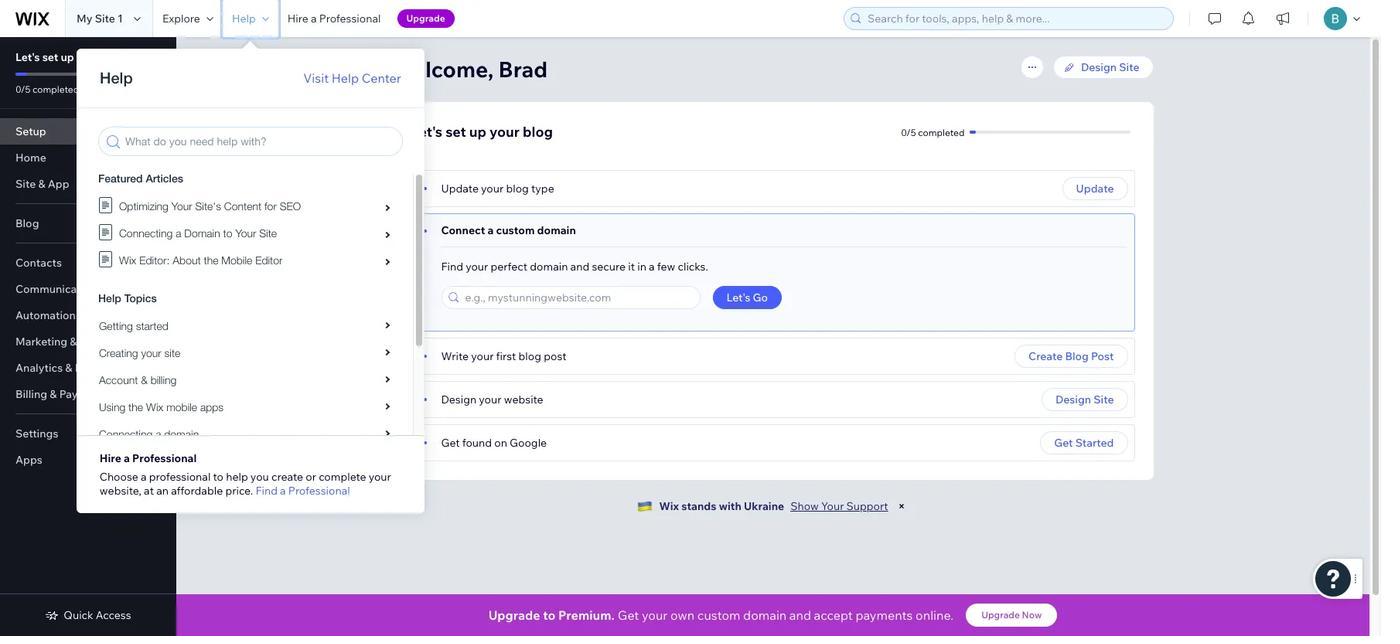 Task type: vqa. For each thing, say whether or not it's contained in the screenshot.
'you'
yes



Task type: locate. For each thing, give the bounding box(es) containing it.
get found on google
[[441, 436, 547, 450]]

domain left accept
[[743, 608, 787, 623]]

help right explore
[[232, 12, 256, 26]]

1 horizontal spatial let's
[[411, 123, 442, 141]]

let's set up your blog down my
[[15, 50, 126, 64]]

& left seo
[[70, 335, 77, 349]]

marketing & seo
[[15, 335, 102, 349]]

let's set up your blog up update your blog type
[[411, 123, 553, 141]]

update your blog type
[[441, 182, 554, 196]]

website,
[[100, 484, 142, 498]]

upgrade up welcome,
[[406, 12, 445, 24]]

professional
[[319, 12, 381, 26], [132, 452, 197, 466], [288, 484, 350, 498]]

1 horizontal spatial completed
[[918, 126, 965, 138]]

support
[[846, 500, 888, 514]]

your up update your blog type
[[490, 123, 520, 141]]

wix stands with ukraine show your support
[[659, 500, 888, 514]]

design inside button
[[1056, 393, 1091, 407]]

your down my
[[77, 50, 100, 64]]

0 vertical spatial domain
[[537, 224, 576, 237]]

0 horizontal spatial let's set up your blog
[[15, 50, 126, 64]]

clicks.
[[678, 260, 708, 274]]

wix
[[659, 500, 679, 514]]

help right visit on the left of the page
[[332, 70, 359, 86]]

blog left post
[[1065, 350, 1089, 363]]

find
[[441, 260, 463, 274], [256, 484, 278, 498]]

0 vertical spatial 0/5
[[15, 84, 30, 95]]

0 vertical spatial to
[[213, 470, 224, 484]]

& left reports
[[65, 361, 72, 375]]

0 vertical spatial let's
[[15, 50, 40, 64]]

0 vertical spatial set
[[42, 50, 58, 64]]

domain for perfect
[[530, 260, 568, 274]]

seo
[[79, 335, 102, 349]]

1 horizontal spatial update
[[1076, 182, 1114, 196]]

1 horizontal spatial find
[[441, 260, 463, 274]]

up up the setup link
[[61, 50, 74, 64]]

1 horizontal spatial up
[[469, 123, 486, 141]]

analytics & reports button
[[0, 355, 176, 381]]

get inside button
[[1054, 436, 1073, 450]]

2 vertical spatial domain
[[743, 608, 787, 623]]

2 horizontal spatial let's
[[727, 291, 751, 305]]

0 horizontal spatial find
[[256, 484, 278, 498]]

perfect
[[491, 260, 528, 274]]

create blog post
[[1029, 350, 1114, 363]]

2 vertical spatial let's
[[727, 291, 751, 305]]

your left own
[[642, 608, 668, 623]]

apps button
[[0, 447, 176, 473]]

design site
[[1081, 60, 1140, 74], [1056, 393, 1114, 407]]

custom right own
[[697, 608, 740, 623]]

0 vertical spatial blog
[[15, 217, 39, 230]]

0 vertical spatial completed
[[33, 84, 79, 95]]

0 horizontal spatial let's
[[15, 50, 40, 64]]

1 vertical spatial set
[[446, 123, 466, 141]]

sidebar element
[[0, 37, 176, 636]]

0 horizontal spatial to
[[213, 470, 224, 484]]

domain for custom
[[537, 224, 576, 237]]

payments
[[856, 608, 913, 623]]

1 vertical spatial custom
[[697, 608, 740, 623]]

let's left go
[[727, 291, 751, 305]]

hire up choose
[[100, 452, 121, 466]]

hire a professional up visit help center "link"
[[288, 12, 381, 26]]

started
[[1076, 436, 1114, 450]]

0 horizontal spatial 0/5
[[15, 84, 30, 95]]

design site button
[[1042, 388, 1128, 411]]

1 horizontal spatial hire
[[288, 12, 308, 26]]

blog up contacts
[[15, 217, 39, 230]]

settings link
[[0, 421, 176, 447]]

secure
[[592, 260, 626, 274]]

&
[[38, 177, 45, 191], [70, 335, 77, 349], [65, 361, 72, 375], [50, 387, 57, 401]]

domain
[[537, 224, 576, 237], [530, 260, 568, 274], [743, 608, 787, 623]]

get left started
[[1054, 436, 1073, 450]]

hire right help button
[[288, 12, 308, 26]]

visit help center
[[303, 70, 401, 86]]

find down connect
[[441, 260, 463, 274]]

let's inside button
[[727, 291, 751, 305]]

0 horizontal spatial set
[[42, 50, 58, 64]]

set
[[42, 50, 58, 64], [446, 123, 466, 141]]

0 vertical spatial let's set up your blog
[[15, 50, 126, 64]]

site & app
[[15, 177, 69, 191]]

help
[[232, 12, 256, 26], [332, 70, 359, 86]]

2 update from the left
[[1076, 182, 1114, 196]]

1 horizontal spatial help
[[332, 70, 359, 86]]

let's up setup
[[15, 50, 40, 64]]

contacts
[[15, 256, 62, 270]]

& right billing
[[50, 387, 57, 401]]

or
[[306, 470, 316, 484]]

up up update your blog type
[[469, 123, 486, 141]]

0 vertical spatial hire
[[288, 12, 308, 26]]

at
[[144, 484, 154, 498]]

0 horizontal spatial and
[[570, 260, 590, 274]]

& left app
[[38, 177, 45, 191]]

1 vertical spatial professional
[[132, 452, 197, 466]]

0 horizontal spatial hire a professional
[[100, 452, 197, 466]]

1 horizontal spatial get
[[618, 608, 639, 623]]

blog
[[102, 50, 126, 64], [523, 123, 553, 141], [506, 182, 529, 196], [519, 350, 541, 363]]

you
[[250, 470, 269, 484]]

own
[[670, 608, 695, 623]]

1 vertical spatial blog
[[1065, 350, 1089, 363]]

show
[[791, 500, 819, 514]]

marketing & seo button
[[0, 329, 176, 355]]

upgrade left now
[[982, 609, 1020, 621]]

up
[[61, 50, 74, 64], [469, 123, 486, 141]]

billing
[[15, 387, 47, 401]]

1 horizontal spatial let's set up your blog
[[411, 123, 553, 141]]

1 horizontal spatial to
[[543, 608, 556, 623]]

0 vertical spatial hire a professional
[[288, 12, 381, 26]]

a up choose
[[124, 452, 130, 466]]

domain up find your perfect domain and secure it in a few clicks.
[[537, 224, 576, 237]]

blog down 1
[[102, 50, 126, 64]]

apps
[[15, 453, 42, 467]]

0 horizontal spatial blog
[[15, 217, 39, 230]]

now
[[1022, 609, 1042, 621]]

hire a professional up at
[[100, 452, 197, 466]]

upgrade for upgrade to premium. get your own custom domain and accept payments online.
[[488, 608, 540, 623]]

1 vertical spatial domain
[[530, 260, 568, 274]]

1 vertical spatial find
[[256, 484, 278, 498]]

to inside choose a professional to help you create or complete your website, at an affordable price.
[[213, 470, 224, 484]]

0 vertical spatial find
[[441, 260, 463, 274]]

setup
[[15, 125, 46, 138]]

reports
[[75, 361, 115, 375]]

0 vertical spatial help
[[232, 12, 256, 26]]

and left the secure
[[570, 260, 590, 274]]

0 horizontal spatial get
[[441, 436, 460, 450]]

on
[[494, 436, 507, 450]]

0 vertical spatial custom
[[496, 224, 535, 237]]

1 vertical spatial and
[[789, 608, 811, 623]]

to left help
[[213, 470, 224, 484]]

blog inside sidebar element
[[102, 50, 126, 64]]

1 horizontal spatial custom
[[697, 608, 740, 623]]

design your website
[[441, 393, 543, 407]]

set down welcome,
[[446, 123, 466, 141]]

2 horizontal spatial upgrade
[[982, 609, 1020, 621]]

completed inside sidebar element
[[33, 84, 79, 95]]

1 vertical spatial help
[[332, 70, 359, 86]]

1 vertical spatial completed
[[918, 126, 965, 138]]

a up visit on the left of the page
[[311, 12, 317, 26]]

0 horizontal spatial custom
[[496, 224, 535, 237]]

0 horizontal spatial help
[[232, 12, 256, 26]]

choose a professional to help you create or complete your website, at an affordable price.
[[100, 470, 391, 498]]

automations
[[15, 309, 81, 322]]

blog up type
[[523, 123, 553, 141]]

1 horizontal spatial and
[[789, 608, 811, 623]]

and
[[570, 260, 590, 274], [789, 608, 811, 623]]

0 horizontal spatial upgrade
[[406, 12, 445, 24]]

custom
[[496, 224, 535, 237], [697, 608, 740, 623]]

choose
[[100, 470, 138, 484]]

find right price.
[[256, 484, 278, 498]]

update for update
[[1076, 182, 1114, 196]]

& inside popup button
[[70, 335, 77, 349]]

quick
[[64, 609, 93, 623]]

upgrade now
[[982, 609, 1042, 621]]

0 vertical spatial professional
[[319, 12, 381, 26]]

custom up perfect
[[496, 224, 535, 237]]

find for find a professional
[[256, 484, 278, 498]]

1 vertical spatial design site
[[1056, 393, 1114, 407]]

post
[[544, 350, 567, 363]]

create blog post button
[[1015, 345, 1128, 368]]

2 horizontal spatial get
[[1054, 436, 1073, 450]]

1 vertical spatial 0/5 completed
[[901, 126, 965, 138]]

set up setup
[[42, 50, 58, 64]]

communications
[[15, 282, 102, 296]]

get right premium.
[[618, 608, 639, 623]]

your right complete in the bottom left of the page
[[369, 470, 391, 484]]

to left premium.
[[543, 608, 556, 623]]

0 horizontal spatial update
[[441, 182, 479, 196]]

1 update from the left
[[441, 182, 479, 196]]

home
[[15, 151, 46, 165]]

upgrade to premium. get your own custom domain and accept payments online.
[[488, 608, 954, 623]]

premium.
[[558, 608, 615, 623]]

ukraine
[[744, 500, 784, 514]]

1 vertical spatial to
[[543, 608, 556, 623]]

a right connect
[[488, 224, 494, 237]]

update
[[441, 182, 479, 196], [1076, 182, 1114, 196]]

0/5 inside sidebar element
[[15, 84, 30, 95]]

0 horizontal spatial 0/5 completed
[[15, 84, 79, 95]]

find a professional
[[256, 484, 350, 498]]

1 vertical spatial 0/5
[[901, 126, 916, 138]]

0 vertical spatial 0/5 completed
[[15, 84, 79, 95]]

upgrade left premium.
[[488, 608, 540, 623]]

a
[[311, 12, 317, 26], [488, 224, 494, 237], [649, 260, 655, 274], [124, 452, 130, 466], [141, 470, 147, 484], [280, 484, 286, 498]]

1 horizontal spatial upgrade
[[488, 608, 540, 623]]

write
[[441, 350, 469, 363]]

e.g., mystunningwebsite.com field
[[461, 287, 695, 309]]

0 horizontal spatial up
[[61, 50, 74, 64]]

hire
[[288, 12, 308, 26], [100, 452, 121, 466]]

2 vertical spatial professional
[[288, 484, 350, 498]]

visit
[[303, 70, 329, 86]]

design
[[1081, 60, 1117, 74], [441, 393, 477, 407], [1056, 393, 1091, 407]]

0 horizontal spatial completed
[[33, 84, 79, 95]]

get left "found"
[[441, 436, 460, 450]]

let's go button
[[713, 286, 782, 309]]

to
[[213, 470, 224, 484], [543, 608, 556, 623]]

let's down welcome,
[[411, 123, 442, 141]]

& inside dropdown button
[[50, 387, 57, 401]]

price.
[[225, 484, 253, 498]]

1 horizontal spatial blog
[[1065, 350, 1089, 363]]

blog button
[[0, 210, 176, 237]]

accept
[[814, 608, 853, 623]]

0 vertical spatial up
[[61, 50, 74, 64]]

0 horizontal spatial hire
[[100, 452, 121, 466]]

a left an on the left bottom
[[141, 470, 147, 484]]

access
[[96, 609, 131, 623]]

1 horizontal spatial set
[[446, 123, 466, 141]]

and left accept
[[789, 608, 811, 623]]

connect
[[441, 224, 485, 237]]

update inside button
[[1076, 182, 1114, 196]]

upgrade
[[406, 12, 445, 24], [488, 608, 540, 623], [982, 609, 1020, 621]]

domain right perfect
[[530, 260, 568, 274]]



Task type: describe. For each thing, give the bounding box(es) containing it.
& for analytics
[[65, 361, 72, 375]]

help inside button
[[232, 12, 256, 26]]

home link
[[0, 145, 176, 171]]

your left first
[[471, 350, 494, 363]]

marketing
[[15, 335, 67, 349]]

my site 1
[[77, 12, 123, 26]]

explore
[[162, 12, 200, 26]]

go
[[753, 291, 768, 305]]

design site inside button
[[1056, 393, 1114, 407]]

your inside choose a professional to help you create or complete your website, at an affordable price.
[[369, 470, 391, 484]]

help inside "link"
[[332, 70, 359, 86]]

1 horizontal spatial 0/5 completed
[[901, 126, 965, 138]]

blog right first
[[519, 350, 541, 363]]

0/5 completed inside sidebar element
[[15, 84, 79, 95]]

site inside button
[[1094, 393, 1114, 407]]

contacts button
[[0, 250, 176, 276]]

1 vertical spatial let's
[[411, 123, 442, 141]]

billing & payments button
[[0, 381, 176, 408]]

quick access
[[64, 609, 131, 623]]

let's set up your blog inside sidebar element
[[15, 50, 126, 64]]

update button
[[1062, 177, 1128, 200]]

& for billing
[[50, 387, 57, 401]]

affordable
[[171, 484, 223, 498]]

welcome, brad
[[392, 56, 548, 83]]

quick access button
[[45, 609, 131, 623]]

your up connect a custom domain
[[481, 182, 504, 196]]

a inside choose a professional to help you create or complete your website, at an affordable price.
[[141, 470, 147, 484]]

welcome,
[[392, 56, 494, 83]]

stands
[[682, 500, 717, 514]]

1 horizontal spatial hire a professional
[[288, 12, 381, 26]]

it
[[628, 260, 635, 274]]

brad
[[499, 56, 548, 83]]

blog inside create blog post button
[[1065, 350, 1089, 363]]

hire a professional link
[[278, 0, 390, 37]]

google
[[510, 436, 547, 450]]

upgrade for upgrade now
[[982, 609, 1020, 621]]

create
[[1029, 350, 1063, 363]]

analytics & reports
[[15, 361, 115, 375]]

upgrade for upgrade
[[406, 12, 445, 24]]

with
[[719, 500, 742, 514]]

setup link
[[0, 118, 176, 145]]

an
[[156, 484, 169, 498]]

help button
[[223, 0, 278, 37]]

analytics
[[15, 361, 63, 375]]

my
[[77, 12, 92, 26]]

1 vertical spatial let's set up your blog
[[411, 123, 553, 141]]

help
[[226, 470, 248, 484]]

write your first blog post
[[441, 350, 567, 363]]

center
[[362, 70, 401, 86]]

get for get found on google
[[441, 436, 460, 450]]

complete
[[319, 470, 366, 484]]

get started
[[1054, 436, 1114, 450]]

get for get started
[[1054, 436, 1073, 450]]

1 vertical spatial hire a professional
[[100, 452, 197, 466]]

your inside sidebar element
[[77, 50, 100, 64]]

your left perfect
[[466, 260, 488, 274]]

site inside dropdown button
[[15, 177, 36, 191]]

professional
[[149, 470, 211, 484]]

settings
[[15, 427, 58, 441]]

automations link
[[0, 302, 176, 329]]

post
[[1091, 350, 1114, 363]]

billing & payments
[[15, 387, 110, 401]]

connect a custom domain
[[441, 224, 576, 237]]

find a professional link
[[256, 484, 350, 498]]

payments
[[59, 387, 110, 401]]

up inside sidebar element
[[61, 50, 74, 64]]

& for marketing
[[70, 335, 77, 349]]

0 vertical spatial and
[[570, 260, 590, 274]]

get started button
[[1040, 432, 1128, 455]]

let's go
[[727, 291, 768, 305]]

site & app button
[[0, 171, 176, 197]]

your
[[821, 500, 844, 514]]

professional for the hire a professional link at the left top of the page
[[319, 12, 381, 26]]

1 vertical spatial up
[[469, 123, 486, 141]]

let's inside sidebar element
[[15, 50, 40, 64]]

your left website
[[479, 393, 502, 407]]

a right in
[[649, 260, 655, 274]]

find for find your perfect domain and secure it in a few clicks.
[[441, 260, 463, 274]]

blog inside blog popup button
[[15, 217, 39, 230]]

update for update your blog type
[[441, 182, 479, 196]]

set inside sidebar element
[[42, 50, 58, 64]]

first
[[496, 350, 516, 363]]

1 vertical spatial hire
[[100, 452, 121, 466]]

visit help center link
[[303, 69, 401, 87]]

0 vertical spatial design site
[[1081, 60, 1140, 74]]

create
[[271, 470, 303, 484]]

a right you
[[280, 484, 286, 498]]

type
[[531, 182, 554, 196]]

show your support button
[[791, 500, 888, 514]]

professional for find a professional 'link'
[[288, 484, 350, 498]]

design site link
[[1053, 56, 1153, 79]]

found
[[462, 436, 492, 450]]

blog left type
[[506, 182, 529, 196]]

1
[[118, 12, 123, 26]]

Search for tools, apps, help & more... field
[[863, 8, 1169, 29]]

few
[[657, 260, 675, 274]]

find your perfect domain and secure it in a few clicks.
[[441, 260, 708, 274]]

upgrade now button
[[966, 604, 1057, 627]]

& for site
[[38, 177, 45, 191]]

communications button
[[0, 276, 176, 302]]

in
[[637, 260, 646, 274]]

upgrade button
[[397, 9, 455, 28]]

app
[[48, 177, 69, 191]]

1 horizontal spatial 0/5
[[901, 126, 916, 138]]



